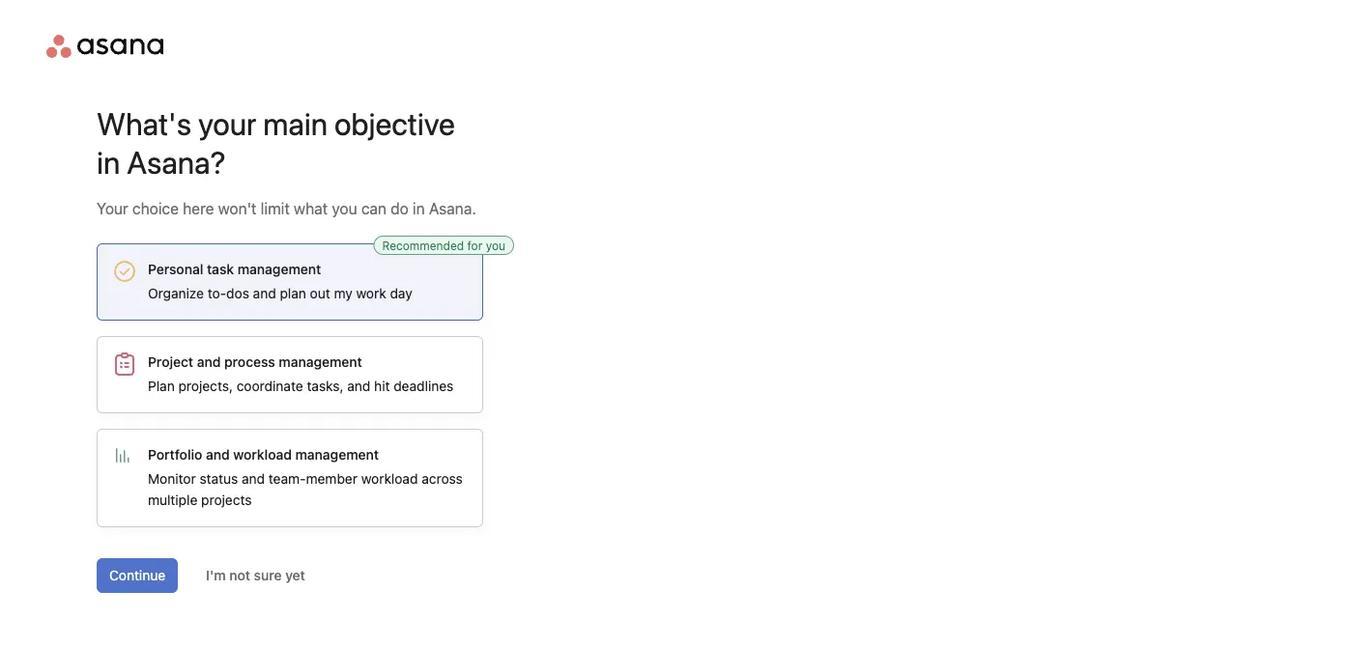 Task type: locate. For each thing, give the bounding box(es) containing it.
continue button
[[97, 559, 178, 593]]

in asana?
[[97, 144, 226, 181]]

day
[[390, 286, 412, 302]]

1 vertical spatial you
[[486, 239, 506, 252]]

and left "team-"
[[242, 471, 265, 487]]

work
[[356, 286, 386, 302]]

and up status
[[206, 447, 230, 463]]

your choice here won't limit what you can do in asana.
[[97, 200, 476, 218]]

in
[[413, 200, 425, 218]]

i'm not sure yet button
[[193, 559, 318, 593]]

organize
[[148, 286, 204, 302]]

you right the for
[[486, 239, 506, 252]]

multiple
[[148, 492, 197, 508]]

can
[[361, 200, 387, 218]]

task management
[[207, 261, 321, 277]]

what's your main objective in asana?
[[97, 105, 455, 181]]

0 vertical spatial you
[[332, 200, 357, 218]]

won't
[[218, 200, 257, 218]]

monitor
[[148, 471, 196, 487]]

here
[[183, 200, 214, 218]]

your
[[198, 105, 256, 142]]

portfolio and workload management monitor status and team-member workload across multiple projects
[[148, 447, 463, 508]]

you
[[332, 200, 357, 218], [486, 239, 506, 252]]

sure
[[254, 568, 282, 584]]

yet
[[285, 568, 305, 584]]

to-
[[208, 286, 226, 302]]

and inside personal task management organize to-dos and plan out my work day
[[253, 286, 276, 302]]

choice
[[132, 200, 179, 218]]

for
[[467, 239, 483, 252]]

your
[[97, 200, 128, 218]]

recommended for you
[[382, 239, 506, 252]]

you left can
[[332, 200, 357, 218]]

my
[[334, 286, 353, 302]]

and
[[253, 286, 276, 302], [197, 354, 221, 370], [347, 378, 371, 394], [206, 447, 230, 463], [242, 471, 265, 487]]

and down task management
[[253, 286, 276, 302]]

personal
[[148, 261, 203, 277]]

workload
[[361, 471, 418, 487]]



Task type: vqa. For each thing, say whether or not it's contained in the screenshot.
Month view popup button
no



Task type: describe. For each thing, give the bounding box(es) containing it.
not
[[229, 568, 250, 584]]

and up projects,
[[197, 354, 221, 370]]

plan
[[148, 378, 175, 394]]

project and process management plan projects, coordinate tasks, and hit deadlines
[[148, 354, 454, 394]]

objective
[[334, 105, 455, 142]]

project
[[148, 354, 193, 370]]

continue
[[109, 568, 165, 584]]

and left hit
[[347, 378, 371, 394]]

team-
[[269, 471, 306, 487]]

asana image
[[46, 35, 164, 58]]

i'm not sure yet
[[206, 568, 305, 584]]

status
[[200, 471, 238, 487]]

plan
[[280, 286, 306, 302]]

portfolio
[[148, 447, 202, 463]]

do
[[391, 200, 409, 218]]

limit
[[261, 200, 290, 218]]

hit
[[374, 378, 390, 394]]

recommended
[[382, 239, 464, 252]]

process management
[[224, 354, 362, 370]]

tasks,
[[307, 378, 344, 394]]

1 horizontal spatial you
[[486, 239, 506, 252]]

deadlines
[[394, 378, 454, 394]]

member
[[306, 471, 358, 487]]

what
[[294, 200, 328, 218]]

workload management
[[233, 447, 379, 463]]

what's
[[97, 105, 191, 142]]

projects,
[[178, 378, 233, 394]]

dos
[[226, 286, 249, 302]]

coordinate
[[237, 378, 303, 394]]

main
[[263, 105, 328, 142]]

across
[[422, 471, 463, 487]]

i'm
[[206, 568, 226, 584]]

0 horizontal spatial you
[[332, 200, 357, 218]]

out
[[310, 286, 330, 302]]

projects
[[201, 492, 252, 508]]

personal task management organize to-dos and plan out my work day
[[148, 261, 412, 302]]

asana.
[[429, 200, 476, 218]]



